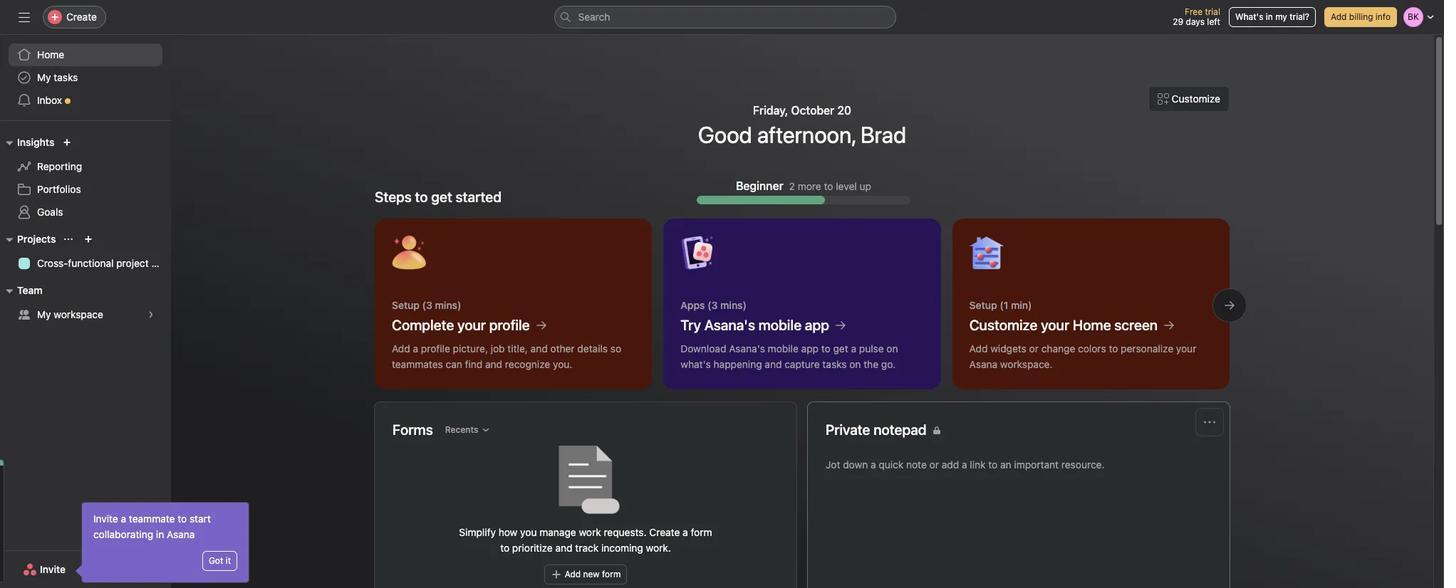 Task type: vqa. For each thing, say whether or not it's contained in the screenshot.
right 'work'
no



Task type: locate. For each thing, give the bounding box(es) containing it.
0 horizontal spatial your
[[457, 317, 486, 333]]

and inside simplify how you manage work requests. create a form to prioritize and track incoming work.
[[555, 542, 573, 554]]

customize inside button
[[1172, 93, 1221, 105]]

asana down widgets
[[969, 358, 998, 371]]

1 horizontal spatial in
[[1266, 11, 1273, 22]]

0 horizontal spatial create
[[66, 11, 97, 23]]

0 vertical spatial customize
[[1172, 93, 1221, 105]]

profile for your
[[489, 317, 530, 333]]

track
[[575, 542, 599, 554]]

create up work.
[[649, 527, 680, 539]]

1 my from the top
[[37, 71, 51, 83]]

project
[[116, 257, 149, 269]]

a right requests.
[[683, 527, 688, 539]]

tasks inside download asana's mobile app to get a pulse on what's happening and capture tasks on the go.
[[823, 358, 847, 371]]

1 vertical spatial app
[[801, 343, 819, 355]]

got it button
[[202, 551, 237, 571]]

recognize
[[505, 358, 550, 371]]

add left new
[[565, 569, 581, 580]]

teams element
[[0, 278, 171, 329]]

billing
[[1349, 11, 1373, 22]]

0 vertical spatial on
[[887, 343, 898, 355]]

0 vertical spatial home
[[37, 48, 64, 61]]

title,
[[508, 343, 528, 355]]

0 vertical spatial tasks
[[54, 71, 78, 83]]

in down "teammate"
[[156, 529, 164, 541]]

work.
[[646, 542, 671, 554]]

app up download asana's mobile app to get a pulse on what's happening and capture tasks on the go.
[[805, 317, 829, 333]]

tasks up inbox
[[54, 71, 78, 83]]

goals
[[37, 206, 63, 218]]

2 horizontal spatial your
[[1176, 343, 1197, 355]]

on left the
[[850, 358, 861, 371]]

1 vertical spatial asana
[[167, 529, 195, 541]]

to inside add widgets or change colors to personalize your asana workspace.
[[1109, 343, 1118, 355]]

add for add new form
[[565, 569, 581, 580]]

info
[[1376, 11, 1391, 22]]

asana's for try
[[704, 317, 755, 333]]

setup left (1 min)
[[969, 299, 997, 311]]

to right colors
[[1109, 343, 1118, 355]]

change
[[1042, 343, 1075, 355]]

add left the billing
[[1331, 11, 1347, 22]]

invite inside the invite a teammate to start collaborating in asana got it
[[93, 513, 118, 525]]

add
[[1331, 11, 1347, 22], [392, 343, 410, 355], [969, 343, 988, 355], [565, 569, 581, 580]]

october
[[791, 104, 835, 117]]

0 vertical spatial create
[[66, 11, 97, 23]]

forms
[[393, 422, 433, 438]]

a right get
[[851, 343, 856, 355]]

1 vertical spatial my
[[37, 309, 51, 321]]

form inside add new form 'button'
[[602, 569, 621, 580]]

how
[[499, 527, 518, 539]]

29
[[1173, 16, 1184, 27]]

invite button
[[14, 557, 75, 583]]

up
[[860, 180, 871, 192]]

your inside add widgets or change colors to personalize your asana workspace.
[[1176, 343, 1197, 355]]

add inside 'button'
[[565, 569, 581, 580]]

got
[[209, 556, 223, 566]]

what's in my trial?
[[1235, 11, 1310, 22]]

in left my
[[1266, 11, 1273, 22]]

cross-functional project plan
[[37, 257, 171, 269]]

app up capture
[[801, 343, 819, 355]]

insights button
[[0, 134, 54, 151]]

to left level
[[824, 180, 833, 192]]

notepad
[[874, 422, 927, 438]]

reporting link
[[9, 155, 162, 178]]

0 horizontal spatial (3 mins)
[[422, 299, 461, 311]]

my inside "teams" element
[[37, 309, 51, 321]]

a
[[413, 343, 418, 355], [851, 343, 856, 355], [121, 513, 126, 525], [683, 527, 688, 539]]

widgets
[[991, 343, 1027, 355]]

happening
[[714, 358, 762, 371]]

mobile
[[759, 317, 802, 333], [768, 343, 799, 355]]

mobile up capture
[[768, 343, 799, 355]]

requests.
[[604, 527, 647, 539]]

a up collaborating
[[121, 513, 126, 525]]

my down team at left
[[37, 309, 51, 321]]

0 horizontal spatial tasks
[[54, 71, 78, 83]]

and
[[531, 343, 548, 355], [485, 358, 502, 371], [765, 358, 782, 371], [555, 542, 573, 554]]

0 horizontal spatial asana
[[167, 529, 195, 541]]

home
[[37, 48, 64, 61], [1073, 317, 1111, 333]]

days
[[1186, 16, 1205, 27]]

on
[[887, 343, 898, 355], [850, 358, 861, 371]]

profile inside add a profile picture, job title, and other details so teammates can find and recognize you.
[[421, 343, 450, 355]]

new
[[583, 569, 600, 580]]

1 vertical spatial mobile
[[768, 343, 799, 355]]

1 vertical spatial in
[[156, 529, 164, 541]]

customize for customize your home screen
[[969, 317, 1038, 333]]

and left capture
[[765, 358, 782, 371]]

on up go.
[[887, 343, 898, 355]]

to left start
[[178, 513, 187, 525]]

(3 mins) for asana's
[[708, 299, 747, 311]]

a up teammates
[[413, 343, 418, 355]]

1 vertical spatial create
[[649, 527, 680, 539]]

invite for invite a teammate to start collaborating in asana got it
[[93, 513, 118, 525]]

0 horizontal spatial setup
[[392, 299, 420, 311]]

steps
[[375, 189, 412, 205]]

0 horizontal spatial in
[[156, 529, 164, 541]]

and down manage
[[555, 542, 573, 554]]

you
[[520, 527, 537, 539]]

workspace
[[54, 309, 103, 321]]

search list box
[[554, 6, 896, 29]]

1 vertical spatial home
[[1073, 317, 1111, 333]]

your
[[457, 317, 486, 333], [1041, 317, 1070, 333], [1176, 343, 1197, 355]]

and up recognize
[[531, 343, 548, 355]]

your up picture,
[[457, 317, 486, 333]]

0 vertical spatial invite
[[93, 513, 118, 525]]

2 (3 mins) from the left
[[708, 299, 747, 311]]

2 setup from the left
[[969, 299, 997, 311]]

1 vertical spatial tasks
[[823, 358, 847, 371]]

setup up complete
[[392, 299, 420, 311]]

other
[[550, 343, 575, 355]]

download asana's mobile app to get a pulse on what's happening and capture tasks on the go.
[[681, 343, 898, 371]]

0 vertical spatial my
[[37, 71, 51, 83]]

1 horizontal spatial invite
[[93, 513, 118, 525]]

to inside beginner 2 more to level up
[[824, 180, 833, 192]]

1 horizontal spatial form
[[691, 527, 712, 539]]

app for try asana's mobile app
[[805, 317, 829, 333]]

mobile up download asana's mobile app to get a pulse on what's happening and capture tasks on the go.
[[759, 317, 802, 333]]

1 horizontal spatial setup
[[969, 299, 997, 311]]

1 vertical spatial on
[[850, 358, 861, 371]]

0 vertical spatial profile
[[489, 317, 530, 333]]

work
[[579, 527, 601, 539]]

invite a teammate to start collaborating in asana tooltip
[[78, 503, 249, 583]]

details
[[577, 343, 608, 355]]

a inside simplify how you manage work requests. create a form to prioritize and track incoming work.
[[683, 527, 688, 539]]

to down how
[[500, 542, 510, 554]]

1 horizontal spatial home
[[1073, 317, 1111, 333]]

to left get
[[821, 343, 831, 355]]

0 horizontal spatial form
[[602, 569, 621, 580]]

home inside global element
[[37, 48, 64, 61]]

prioritize
[[512, 542, 553, 554]]

1 (3 mins) from the left
[[422, 299, 461, 311]]

create inside popup button
[[66, 11, 97, 23]]

1 horizontal spatial (3 mins)
[[708, 299, 747, 311]]

complete your profile
[[392, 317, 530, 333]]

tasks
[[54, 71, 78, 83], [823, 358, 847, 371]]

1 horizontal spatial asana
[[969, 358, 998, 371]]

to inside the invite a teammate to start collaborating in asana got it
[[178, 513, 187, 525]]

1 setup from the left
[[392, 299, 420, 311]]

so
[[611, 343, 621, 355]]

your for complete
[[457, 317, 486, 333]]

add inside add a profile picture, job title, and other details so teammates can find and recognize you.
[[392, 343, 410, 355]]

profile up title,
[[489, 317, 530, 333]]

setup for customize your home screen
[[969, 299, 997, 311]]

add left widgets
[[969, 343, 988, 355]]

0 horizontal spatial home
[[37, 48, 64, 61]]

1 vertical spatial form
[[602, 569, 621, 580]]

new project or portfolio image
[[84, 235, 93, 244]]

tasks inside global element
[[54, 71, 78, 83]]

steps to get started
[[375, 189, 502, 205]]

add billing info button
[[1325, 7, 1397, 27]]

1 horizontal spatial your
[[1041, 317, 1070, 333]]

add up teammates
[[392, 343, 410, 355]]

home up colors
[[1073, 317, 1111, 333]]

scroll card carousel right image
[[1224, 300, 1236, 311]]

1 horizontal spatial customize
[[1172, 93, 1221, 105]]

recents
[[445, 425, 478, 435]]

1 horizontal spatial on
[[887, 343, 898, 355]]

0 horizontal spatial on
[[850, 358, 861, 371]]

invite inside button
[[40, 564, 66, 576]]

asana's up happening
[[729, 343, 765, 355]]

add for add billing info
[[1331, 11, 1347, 22]]

1 horizontal spatial create
[[649, 527, 680, 539]]

home up my tasks
[[37, 48, 64, 61]]

to inside simplify how you manage work requests. create a form to prioritize and track incoming work.
[[500, 542, 510, 554]]

a inside the invite a teammate to start collaborating in asana got it
[[121, 513, 126, 525]]

insights element
[[0, 130, 171, 227]]

0 vertical spatial asana
[[969, 358, 998, 371]]

tasks down get
[[823, 358, 847, 371]]

functional
[[68, 257, 114, 269]]

actions image
[[1204, 417, 1216, 428]]

my tasks
[[37, 71, 78, 83]]

good
[[698, 121, 752, 148]]

add inside button
[[1331, 11, 1347, 22]]

setup (3 mins)
[[392, 299, 461, 311]]

my inside global element
[[37, 71, 51, 83]]

start
[[190, 513, 211, 525]]

create inside simplify how you manage work requests. create a form to prioritize and track incoming work.
[[649, 527, 680, 539]]

recents button
[[439, 420, 496, 440]]

asana inside add widgets or change colors to personalize your asana workspace.
[[969, 358, 998, 371]]

to right 'steps'
[[415, 189, 428, 205]]

customize for customize
[[1172, 93, 1221, 105]]

0 vertical spatial in
[[1266, 11, 1273, 22]]

1 vertical spatial invite
[[40, 564, 66, 576]]

my up inbox
[[37, 71, 51, 83]]

0 vertical spatial app
[[805, 317, 829, 333]]

trial?
[[1290, 11, 1310, 22]]

hide sidebar image
[[19, 11, 30, 23]]

asana's down apps (3 mins)
[[704, 317, 755, 333]]

0 horizontal spatial invite
[[40, 564, 66, 576]]

add inside add widgets or change colors to personalize your asana workspace.
[[969, 343, 988, 355]]

get started
[[431, 189, 502, 205]]

0 horizontal spatial customize
[[969, 317, 1038, 333]]

0 vertical spatial mobile
[[759, 317, 802, 333]]

0 vertical spatial asana's
[[704, 317, 755, 333]]

my for my tasks
[[37, 71, 51, 83]]

1 vertical spatial profile
[[421, 343, 450, 355]]

asana's inside download asana's mobile app to get a pulse on what's happening and capture tasks on the go.
[[729, 343, 765, 355]]

mobile for try
[[759, 317, 802, 333]]

profile up teammates
[[421, 343, 450, 355]]

app inside download asana's mobile app to get a pulse on what's happening and capture tasks on the go.
[[801, 343, 819, 355]]

1 horizontal spatial profile
[[489, 317, 530, 333]]

your right personalize
[[1176, 343, 1197, 355]]

(3 mins) up try asana's mobile app
[[708, 299, 747, 311]]

global element
[[0, 35, 171, 120]]

mobile inside download asana's mobile app to get a pulse on what's happening and capture tasks on the go.
[[768, 343, 799, 355]]

1 vertical spatial asana's
[[729, 343, 765, 355]]

inbox
[[37, 94, 62, 106]]

personalize
[[1121, 343, 1174, 355]]

job
[[491, 343, 505, 355]]

(3 mins) up complete
[[422, 299, 461, 311]]

plan
[[151, 257, 171, 269]]

0 horizontal spatial profile
[[421, 343, 450, 355]]

create up home link
[[66, 11, 97, 23]]

1 vertical spatial customize
[[969, 317, 1038, 333]]

add for add widgets or change colors to personalize your asana workspace.
[[969, 343, 988, 355]]

manage
[[540, 527, 576, 539]]

to
[[824, 180, 833, 192], [415, 189, 428, 205], [821, 343, 831, 355], [1109, 343, 1118, 355], [178, 513, 187, 525], [500, 542, 510, 554]]

your up change
[[1041, 317, 1070, 333]]

my
[[1276, 11, 1287, 22]]

customize
[[1172, 93, 1221, 105], [969, 317, 1038, 333]]

1 horizontal spatial tasks
[[823, 358, 847, 371]]

0 vertical spatial form
[[691, 527, 712, 539]]

2 my from the top
[[37, 309, 51, 321]]

asana down start
[[167, 529, 195, 541]]

my workspace link
[[9, 304, 162, 326]]



Task type: describe. For each thing, give the bounding box(es) containing it.
(3 mins) for your
[[422, 299, 461, 311]]

customize your home screen
[[969, 317, 1158, 333]]

new image
[[63, 138, 72, 147]]

goals link
[[9, 201, 162, 224]]

simplify
[[459, 527, 496, 539]]

what's in my trial? button
[[1229, 7, 1316, 27]]

what's
[[1235, 11, 1264, 22]]

and down job
[[485, 358, 502, 371]]

teammate
[[129, 513, 175, 525]]

level
[[836, 180, 857, 192]]

(1 min)
[[1000, 299, 1032, 311]]

mobile for download
[[768, 343, 799, 355]]

20
[[837, 104, 851, 117]]

or
[[1029, 343, 1039, 355]]

a inside download asana's mobile app to get a pulse on what's happening and capture tasks on the go.
[[851, 343, 856, 355]]

go.
[[881, 358, 896, 371]]

projects
[[17, 233, 56, 245]]

in inside what's in my trial? "button"
[[1266, 11, 1273, 22]]

my for my workspace
[[37, 309, 51, 321]]

it
[[226, 556, 231, 566]]

app for download asana's mobile app to get a pulse on what's happening and capture tasks on the go.
[[801, 343, 819, 355]]

add for add a profile picture, job title, and other details so teammates can find and recognize you.
[[392, 343, 410, 355]]

picture,
[[453, 343, 488, 355]]

a inside add a profile picture, job title, and other details so teammates can find and recognize you.
[[413, 343, 418, 355]]

inbox link
[[9, 89, 162, 112]]

projects element
[[0, 227, 171, 278]]

apps (3 mins)
[[681, 299, 747, 311]]

projects button
[[0, 231, 56, 248]]

team button
[[0, 282, 42, 299]]

cross-functional project plan link
[[9, 252, 171, 275]]

asana inside the invite a teammate to start collaborating in asana got it
[[167, 529, 195, 541]]

add a profile picture, job title, and other details so teammates can find and recognize you.
[[392, 343, 621, 371]]

portfolios
[[37, 183, 81, 195]]

in inside the invite a teammate to start collaborating in asana got it
[[156, 529, 164, 541]]

my tasks link
[[9, 66, 162, 89]]

private
[[826, 422, 870, 438]]

2
[[789, 180, 795, 192]]

trial
[[1205, 6, 1220, 17]]

can
[[446, 358, 462, 371]]

search
[[578, 11, 610, 23]]

create button
[[43, 6, 106, 29]]

teammates
[[392, 358, 443, 371]]

beginner 2 more to level up
[[736, 180, 871, 192]]

download
[[681, 343, 726, 355]]

asana's for download
[[729, 343, 765, 355]]

invite a teammate to start collaborating in asana got it
[[93, 513, 231, 566]]

add billing info
[[1331, 11, 1391, 22]]

add new form
[[565, 569, 621, 580]]

free
[[1185, 6, 1203, 17]]

the
[[864, 358, 879, 371]]

customize button
[[1148, 86, 1230, 112]]

workspace.
[[1000, 358, 1053, 371]]

profile for a
[[421, 343, 450, 355]]

reporting
[[37, 160, 82, 172]]

add new form button
[[544, 565, 627, 585]]

beginner
[[736, 180, 784, 192]]

friday, october 20 good afternoon, brad
[[698, 104, 906, 148]]

my workspace
[[37, 309, 103, 321]]

invite for invite
[[40, 564, 66, 576]]

complete
[[392, 317, 454, 333]]

see details, my workspace image
[[147, 311, 155, 319]]

and inside download asana's mobile app to get a pulse on what's happening and capture tasks on the go.
[[765, 358, 782, 371]]

friday,
[[753, 104, 788, 117]]

your for customize
[[1041, 317, 1070, 333]]

private notepad
[[826, 422, 927, 438]]

show options, current sort, top image
[[64, 235, 73, 244]]

form inside simplify how you manage work requests. create a form to prioritize and track incoming work.
[[691, 527, 712, 539]]

add widgets or change colors to personalize your asana workspace.
[[969, 343, 1197, 371]]

brad
[[861, 121, 906, 148]]

find
[[465, 358, 483, 371]]

try
[[681, 317, 701, 333]]

search button
[[554, 6, 896, 29]]

to inside download asana's mobile app to get a pulse on what's happening and capture tasks on the go.
[[821, 343, 831, 355]]

left
[[1207, 16, 1220, 27]]

pulse
[[859, 343, 884, 355]]

setup for complete your profile
[[392, 299, 420, 311]]

insights
[[17, 136, 54, 148]]

simplify how you manage work requests. create a form to prioritize and track incoming work.
[[459, 527, 712, 554]]

portfolios link
[[9, 178, 162, 201]]

try asana's mobile app
[[681, 317, 829, 333]]

more
[[798, 180, 821, 192]]

colors
[[1078, 343, 1106, 355]]



